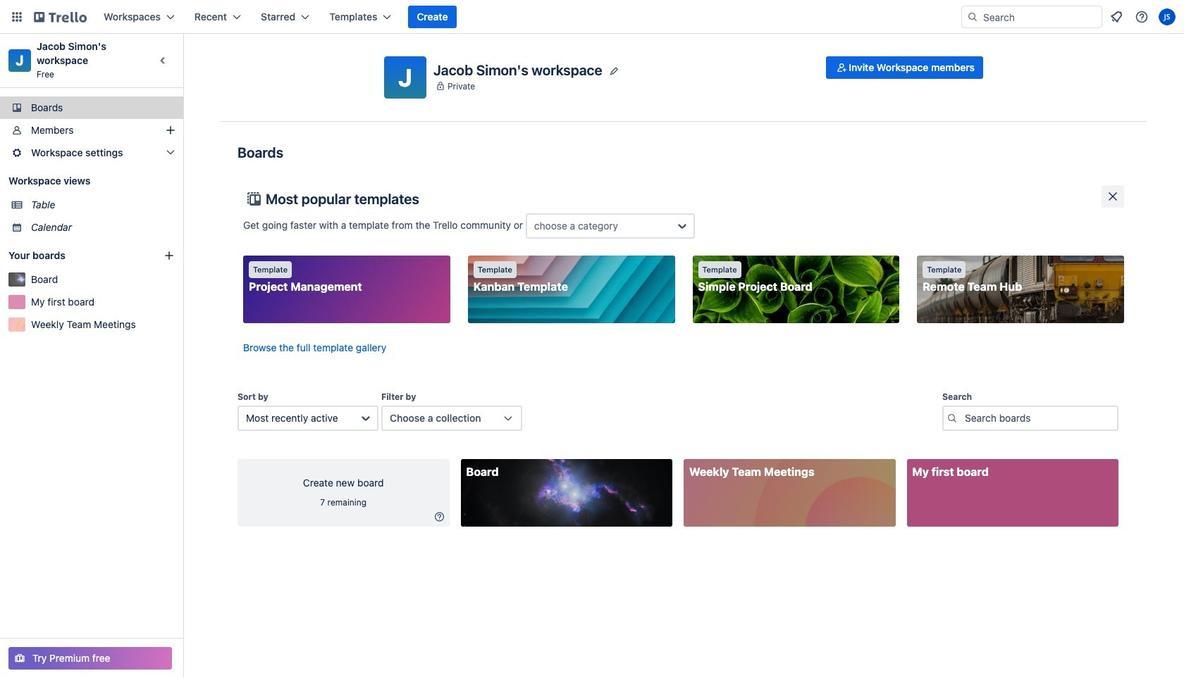 Task type: vqa. For each thing, say whether or not it's contained in the screenshot.
the bottom Click To Unstar This Board. It Will Be Removed From Your Starred List. icon
no



Task type: locate. For each thing, give the bounding box(es) containing it.
your boards with 3 items element
[[8, 247, 142, 264]]

sm image
[[835, 61, 849, 75]]

workspace navigation collapse icon image
[[154, 51, 173, 70]]

jacob simon (jacobsimon16) image
[[1159, 8, 1176, 25]]

primary element
[[0, 0, 1184, 34]]

open information menu image
[[1135, 10, 1149, 24]]

add board image
[[164, 250, 175, 262]]



Task type: describe. For each thing, give the bounding box(es) containing it.
search image
[[967, 11, 978, 23]]

Search boards text field
[[942, 406, 1119, 431]]

Search field
[[978, 6, 1102, 27]]

sm image
[[432, 510, 447, 524]]

back to home image
[[34, 6, 87, 28]]

0 notifications image
[[1108, 8, 1125, 25]]



